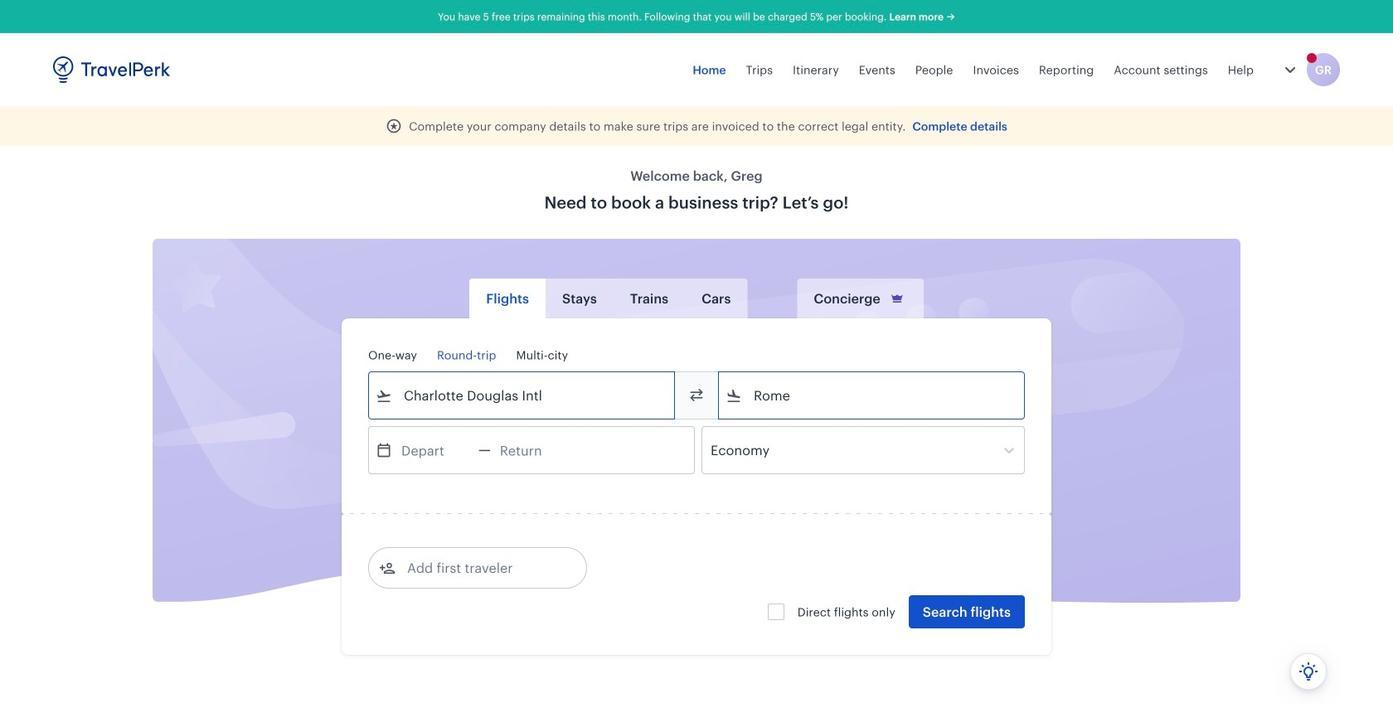 Task type: locate. For each thing, give the bounding box(es) containing it.
To search field
[[742, 382, 1003, 409]]



Task type: describe. For each thing, give the bounding box(es) containing it.
Return text field
[[491, 427, 577, 474]]

Add first traveler search field
[[396, 555, 568, 581]]

From search field
[[392, 382, 653, 409]]

Depart text field
[[392, 427, 479, 474]]



Task type: vqa. For each thing, say whether or not it's contained in the screenshot.
topmost united airlines icon
no



